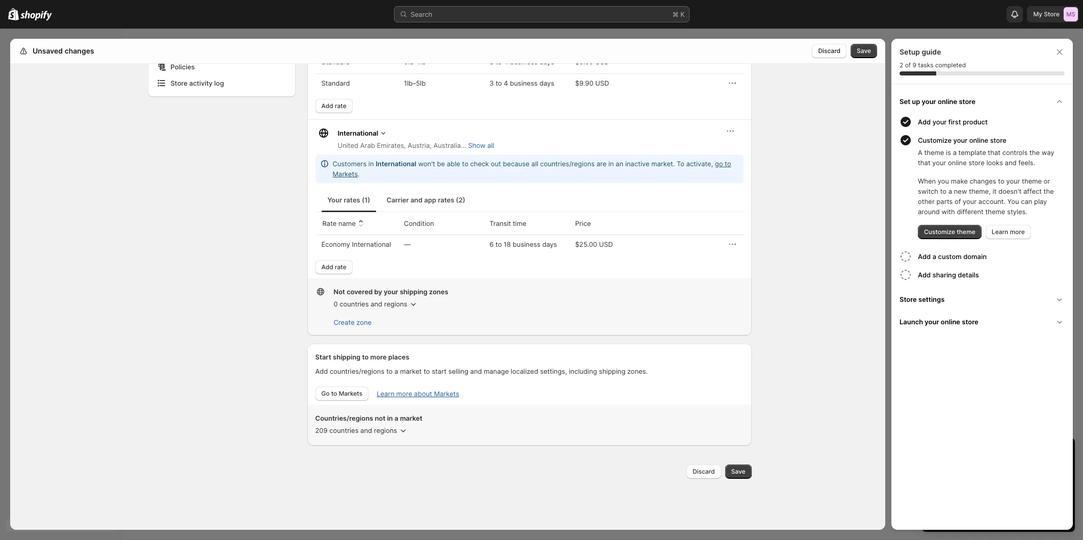 Task type: describe. For each thing, give the bounding box(es) containing it.
countries/regions inside status
[[540, 160, 595, 168]]

domain
[[964, 252, 987, 261]]

go
[[322, 390, 330, 397]]

app
[[424, 196, 436, 204]]

parts
[[937, 197, 953, 205]]

set up your online store
[[900, 97, 976, 106]]

market for in
[[400, 414, 423, 422]]

usd for $9.90 usd
[[596, 79, 609, 87]]

market for to
[[400, 367, 422, 375]]

your right the up
[[922, 97, 937, 106]]

2 vertical spatial international
[[352, 240, 391, 248]]

your up template
[[954, 136, 968, 144]]

rates inside button
[[344, 196, 360, 204]]

able
[[447, 160, 460, 168]]

0 vertical spatial of
[[905, 61, 911, 69]]

activate,
[[687, 160, 713, 168]]

1 vertical spatial save
[[732, 468, 746, 475]]

check
[[470, 160, 489, 168]]

arab
[[360, 141, 375, 149]]

rate name
[[323, 219, 356, 227]]

mark add sharing details as done image
[[900, 269, 912, 281]]

a theme is a template that controls the way that your online store looks and feels.
[[918, 148, 1055, 167]]

first
[[949, 118, 962, 126]]

economy
[[322, 240, 350, 248]]

account.
[[979, 197, 1006, 205]]

1 vertical spatial that
[[918, 159, 931, 167]]

add for first
[[918, 118, 931, 126]]

other
[[918, 197, 935, 205]]

launch your online store
[[900, 318, 979, 326]]

your up doesn't
[[1007, 177, 1021, 185]]

sharing
[[933, 271, 957, 279]]

transit time
[[490, 219, 527, 227]]

online down settings
[[941, 318, 961, 326]]

launch your online store button
[[896, 311, 1069, 333]]

places
[[388, 353, 410, 361]]

and inside "button"
[[411, 196, 423, 204]]

your trial just started element
[[922, 465, 1075, 532]]

4 for $6.90 usd
[[504, 58, 508, 66]]

0 horizontal spatial in
[[369, 160, 374, 168]]

standard for 0lb–1lb
[[322, 58, 350, 66]]

rates inside "button"
[[438, 196, 455, 204]]

learn more link
[[986, 225, 1031, 239]]

create zone button
[[328, 315, 378, 329]]

united arab emirates, austria, australia... show all
[[338, 141, 494, 149]]

customers
[[333, 160, 367, 168]]

set
[[900, 97, 911, 106]]

details
[[958, 271, 979, 279]]

learn more about markets
[[377, 390, 459, 398]]

1 horizontal spatial shopify image
[[21, 11, 52, 21]]

international inside dropdown button
[[338, 129, 378, 137]]

and inside 'a theme is a template that controls the way that your online store looks and feels.'
[[1005, 159, 1017, 167]]

countries/regions not in a market
[[315, 414, 423, 422]]

make
[[951, 177, 968, 185]]

rate
[[323, 219, 337, 227]]

$6.90
[[575, 58, 594, 66]]

covered
[[347, 288, 373, 296]]

different
[[957, 208, 984, 216]]

united
[[338, 141, 359, 149]]

theme inside 'a theme is a template that controls the way that your online store looks and feels.'
[[925, 148, 945, 157]]

your inside 'a theme is a template that controls the way that your online store looks and feels.'
[[933, 159, 947, 167]]

new
[[954, 187, 968, 195]]

you
[[938, 177, 950, 185]]

0 horizontal spatial save button
[[725, 465, 752, 479]]

tasks
[[919, 61, 934, 69]]

go to markets link
[[315, 387, 369, 401]]

store settings button
[[896, 288, 1069, 311]]

market.
[[652, 160, 675, 168]]

theme down different
[[957, 228, 976, 236]]

online inside button
[[938, 97, 958, 106]]

not covered by your shipping zones
[[334, 288, 449, 296]]

by
[[374, 288, 382, 296]]

setup guide
[[900, 47, 942, 56]]

customize your online store element
[[898, 147, 1069, 239]]

carrier and app rates (2) button
[[379, 188, 474, 212]]

go to markets
[[333, 160, 731, 178]]

and inside button
[[371, 300, 383, 308]]

theme down account.
[[986, 208, 1006, 216]]

go to markets link
[[333, 160, 731, 178]]

the inside 'a theme is a template that controls the way that your online store looks and feels.'
[[1030, 148, 1040, 157]]

including
[[569, 367, 597, 375]]

policies link
[[154, 60, 289, 74]]

add countries/regions to a market to start selling and manage localized settings, including shipping zones.
[[315, 367, 648, 375]]

store settings
[[900, 295, 945, 303]]

add down economy
[[322, 263, 333, 271]]

inactive
[[625, 160, 650, 168]]

your rates (1) button
[[319, 188, 379, 212]]

0
[[334, 300, 338, 308]]

days for $6.90 usd
[[540, 58, 555, 66]]

18
[[504, 240, 511, 248]]

add your first product button
[[918, 113, 1069, 131]]

manage
[[484, 367, 509, 375]]

be
[[437, 160, 445, 168]]

your right launch
[[925, 318, 940, 326]]

carrier and app rates (2)
[[387, 196, 465, 204]]

learn for learn more about markets
[[377, 390, 395, 398]]

store down store settings "button"
[[962, 318, 979, 326]]

markets for go to markets
[[339, 390, 363, 397]]

feels.
[[1019, 159, 1036, 167]]

a inside button
[[933, 252, 937, 261]]

you
[[1008, 197, 1020, 205]]

theme up affect
[[1022, 177, 1042, 185]]

localized
[[511, 367, 538, 375]]

store activity log
[[171, 79, 224, 87]]

a inside the when you make changes to your theme or switch to a new theme, it doesn't affect the other parts of your account. you can play around with different theme styles.
[[949, 187, 953, 195]]

markets right about
[[434, 390, 459, 398]]

around
[[918, 208, 940, 216]]

add for details
[[918, 271, 931, 279]]

create zone
[[334, 318, 372, 326]]

settings
[[919, 295, 945, 303]]

learn for learn more
[[992, 228, 1009, 236]]

(2)
[[456, 196, 465, 204]]

2 add rate button from the top
[[315, 260, 353, 274]]

when
[[918, 177, 936, 185]]

business for $25.00 usd
[[513, 240, 541, 248]]

discard for the top discard button
[[819, 47, 841, 55]]

with
[[942, 208, 955, 216]]

start
[[432, 367, 447, 375]]

template
[[959, 148, 987, 157]]

$6.90 usd
[[575, 58, 609, 66]]

⌘ k
[[673, 10, 685, 18]]

the inside the when you make changes to your theme or switch to a new theme, it doesn't affect the other parts of your account. you can play around with different theme styles.
[[1044, 187, 1054, 195]]

show
[[468, 141, 486, 149]]

customize for customize theme
[[924, 228, 956, 236]]

mark add a custom domain as done image
[[900, 250, 912, 263]]

add rate for first add rate button from the bottom of the settings dialog
[[322, 263, 347, 271]]

status inside settings dialog
[[315, 155, 744, 183]]

it
[[993, 187, 997, 195]]

add for to
[[315, 367, 328, 375]]

your left first
[[933, 118, 947, 126]]

policies
[[171, 63, 195, 71]]

online up template
[[970, 136, 989, 144]]

product
[[963, 118, 988, 126]]

1 vertical spatial countries/regions
[[330, 367, 385, 375]]

can
[[1021, 197, 1033, 205]]

6 to 18 business days
[[490, 240, 557, 248]]

my store image
[[1064, 7, 1078, 21]]

international button
[[309, 120, 391, 140]]

to inside the go to markets
[[725, 160, 731, 168]]

theme,
[[969, 187, 991, 195]]

0 vertical spatial save button
[[851, 44, 878, 58]]

way
[[1042, 148, 1055, 157]]



Task type: vqa. For each thing, say whether or not it's contained in the screenshot.
The to the bottom
yes



Task type: locate. For each thing, give the bounding box(es) containing it.
store up launch
[[900, 295, 917, 303]]

online down is
[[948, 159, 967, 167]]

learn up not
[[377, 390, 395, 398]]

1 vertical spatial 3 to 4 business days
[[490, 79, 555, 87]]

add rate button up "international" dropdown button
[[315, 99, 353, 113]]

1 vertical spatial add rate button
[[315, 260, 353, 274]]

name
[[339, 219, 356, 227]]

1 vertical spatial market
[[400, 414, 423, 422]]

more inside customize your online store element
[[1010, 228, 1025, 236]]

out
[[491, 160, 501, 168]]

price
[[575, 219, 591, 227]]

1 vertical spatial add rate
[[322, 263, 347, 271]]

2 3 to 4 business days from the top
[[490, 79, 555, 87]]

2 horizontal spatial in
[[609, 160, 614, 168]]

store inside button
[[959, 97, 976, 106]]

tab list containing your rates (1)
[[319, 187, 740, 212]]

0 vertical spatial 4
[[504, 58, 508, 66]]

changes inside the when you make changes to your theme or switch to a new theme, it doesn't affect the other parts of your account. you can play around with different theme styles.
[[970, 177, 997, 185]]

1 vertical spatial international
[[376, 160, 417, 168]]

1 horizontal spatial discard
[[819, 47, 841, 55]]

usd right "$25.00"
[[599, 240, 613, 248]]

0 horizontal spatial all
[[488, 141, 494, 149]]

1 4 from the top
[[504, 58, 508, 66]]

6
[[490, 240, 494, 248]]

0 vertical spatial add rate button
[[315, 99, 353, 113]]

all
[[488, 141, 494, 149], [532, 160, 538, 168]]

your inside settings dialog
[[384, 288, 398, 296]]

3 to 4 business days for $6.90 usd
[[490, 58, 555, 66]]

online up add your first product
[[938, 97, 958, 106]]

customize your online store
[[918, 136, 1007, 144]]

international down name
[[352, 240, 391, 248]]

0 vertical spatial the
[[1030, 148, 1040, 157]]

usd for $6.90 usd
[[595, 58, 609, 66]]

discard button
[[813, 44, 847, 58], [687, 465, 721, 479]]

store activity log link
[[154, 76, 289, 90]]

an
[[616, 160, 624, 168]]

store down 'policies'
[[171, 79, 188, 87]]

2 horizontal spatial shipping
[[599, 367, 626, 375]]

a left new
[[949, 187, 953, 195]]

0 vertical spatial rate
[[335, 102, 347, 110]]

a for countries/regions not in a market
[[395, 414, 398, 422]]

1 vertical spatial countries
[[330, 426, 359, 434]]

1 standard from the top
[[322, 58, 350, 66]]

rate up "international" dropdown button
[[335, 102, 347, 110]]

2 3 from the top
[[490, 79, 494, 87]]

controls
[[1003, 148, 1028, 157]]

shipping
[[400, 288, 428, 296], [333, 353, 361, 361], [599, 367, 626, 375]]

0 vertical spatial discard
[[819, 47, 841, 55]]

of inside the when you make changes to your theme or switch to a new theme, it doesn't affect the other parts of your account. you can play around with different theme styles.
[[955, 197, 961, 205]]

markets right go
[[339, 390, 363, 397]]

0 horizontal spatial save
[[732, 468, 746, 475]]

about
[[414, 390, 432, 398]]

a right is
[[953, 148, 957, 157]]

1 vertical spatial usd
[[596, 79, 609, 87]]

0 vertical spatial learn
[[992, 228, 1009, 236]]

learn inside customize your online store element
[[992, 228, 1009, 236]]

1 horizontal spatial discard button
[[813, 44, 847, 58]]

countries
[[340, 300, 369, 308], [330, 426, 359, 434]]

1 horizontal spatial in
[[387, 414, 393, 422]]

3 for 0lb–1lb
[[490, 58, 494, 66]]

days left "$25.00"
[[543, 240, 557, 248]]

customize for customize your online store
[[918, 136, 952, 144]]

—
[[404, 240, 411, 248]]

0 horizontal spatial more
[[370, 353, 387, 361]]

1 horizontal spatial countries/regions
[[540, 160, 595, 168]]

store inside 'a theme is a template that controls the way that your online store looks and feels.'
[[969, 159, 985, 167]]

your rates (1)
[[328, 196, 370, 204]]

that up looks
[[988, 148, 1001, 157]]

zones.
[[628, 367, 648, 375]]

1 vertical spatial days
[[540, 79, 555, 87]]

rates left (2)
[[438, 196, 455, 204]]

regions down not
[[374, 426, 397, 434]]

a
[[953, 148, 957, 157], [949, 187, 953, 195], [933, 252, 937, 261], [395, 367, 398, 375], [395, 414, 398, 422]]

days for $25.00 usd
[[543, 240, 557, 248]]

0 horizontal spatial changes
[[65, 46, 94, 55]]

1 vertical spatial standard
[[322, 79, 350, 87]]

0 vertical spatial shipping
[[400, 288, 428, 296]]

theme right a
[[925, 148, 945, 157]]

1 vertical spatial more
[[370, 353, 387, 361]]

countries down "countries/regions"
[[330, 426, 359, 434]]

rates left (1)
[[344, 196, 360, 204]]

add down 'start'
[[315, 367, 328, 375]]

changes right unsaved
[[65, 46, 94, 55]]

1 vertical spatial rate
[[335, 263, 347, 271]]

store for store activity log
[[171, 79, 188, 87]]

standard for 1lb–5lb
[[322, 79, 350, 87]]

switch
[[918, 187, 939, 195]]

countries/regions
[[315, 414, 373, 422]]

0 vertical spatial discard button
[[813, 44, 847, 58]]

1 horizontal spatial all
[[532, 160, 538, 168]]

market down places
[[400, 367, 422, 375]]

0 horizontal spatial discard
[[693, 468, 715, 475]]

usd for $25.00 usd
[[599, 240, 613, 248]]

rate for first add rate button
[[335, 102, 347, 110]]

and down "by"
[[371, 300, 383, 308]]

1 horizontal spatial the
[[1044, 187, 1054, 195]]

1 vertical spatial customize
[[924, 228, 956, 236]]

customize down with
[[924, 228, 956, 236]]

create
[[334, 318, 355, 326]]

2 horizontal spatial more
[[1010, 228, 1025, 236]]

3 for 1lb–5lb
[[490, 79, 494, 87]]

2 horizontal spatial store
[[1044, 10, 1060, 18]]

more for learn more
[[1010, 228, 1025, 236]]

0 vertical spatial customize
[[918, 136, 952, 144]]

1 horizontal spatial of
[[955, 197, 961, 205]]

unsaved
[[33, 46, 63, 55]]

australia...
[[434, 141, 466, 149]]

0 vertical spatial regions
[[384, 300, 408, 308]]

add rate for first add rate button
[[322, 102, 347, 110]]

and right the selling
[[470, 367, 482, 375]]

store right the my
[[1044, 10, 1060, 18]]

international
[[338, 129, 378, 137], [376, 160, 417, 168], [352, 240, 391, 248]]

online
[[938, 97, 958, 106], [970, 136, 989, 144], [948, 159, 967, 167], [941, 318, 961, 326]]

in right not
[[387, 414, 393, 422]]

regions for 209 countries and regions
[[374, 426, 397, 434]]

0 horizontal spatial that
[[918, 159, 931, 167]]

2 vertical spatial business
[[513, 240, 541, 248]]

0 vertical spatial market
[[400, 367, 422, 375]]

1 vertical spatial changes
[[970, 177, 997, 185]]

add right mark add a custom domain as done icon
[[918, 252, 931, 261]]

markets down customers
[[333, 170, 358, 178]]

regions inside button
[[374, 426, 397, 434]]

customize your online store button
[[918, 131, 1069, 147]]

up
[[912, 97, 921, 106]]

regions for 0 countries and regions
[[384, 300, 408, 308]]

1 horizontal spatial more
[[396, 390, 412, 398]]

0 vertical spatial 3
[[490, 58, 494, 66]]

shipping left zones.
[[599, 367, 626, 375]]

regions down 'not covered by your shipping zones'
[[384, 300, 408, 308]]

1 vertical spatial shipping
[[333, 353, 361, 361]]

more left places
[[370, 353, 387, 361]]

add rate up "international" dropdown button
[[322, 102, 347, 110]]

and down controls
[[1005, 159, 1017, 167]]

my store
[[1034, 10, 1060, 18]]

countries for 209
[[330, 426, 359, 434]]

and inside button
[[361, 426, 372, 434]]

add right 'mark add sharing details as done' icon on the right
[[918, 271, 931, 279]]

your down is
[[933, 159, 947, 167]]

online inside 'a theme is a template that controls the way that your online store looks and feels.'
[[948, 159, 967, 167]]

2 of 9 tasks completed
[[900, 61, 966, 69]]

usd right $6.90
[[595, 58, 609, 66]]

start
[[315, 353, 331, 361]]

learn more
[[992, 228, 1025, 236]]

when you make changes to your theme or switch to a new theme, it doesn't affect the other parts of your account. you can play around with different theme styles.
[[918, 177, 1054, 216]]

add
[[322, 102, 333, 110], [918, 118, 931, 126], [918, 252, 931, 261], [322, 263, 333, 271], [918, 271, 931, 279], [315, 367, 328, 375]]

countries down covered
[[340, 300, 369, 308]]

1 vertical spatial all
[[532, 160, 538, 168]]

0 vertical spatial save
[[857, 47, 871, 55]]

markets for go to markets
[[333, 170, 358, 178]]

2 vertical spatial days
[[543, 240, 557, 248]]

completed
[[936, 61, 966, 69]]

my
[[1034, 10, 1043, 18]]

rate for first add rate button from the bottom of the settings dialog
[[335, 263, 347, 271]]

1 rates from the left
[[344, 196, 360, 204]]

1 vertical spatial business
[[510, 79, 538, 87]]

international down the emirates,
[[376, 160, 417, 168]]

setup
[[900, 47, 920, 56]]

emirates,
[[377, 141, 406, 149]]

1 horizontal spatial rates
[[438, 196, 455, 204]]

0 vertical spatial days
[[540, 58, 555, 66]]

in left an
[[609, 160, 614, 168]]

customers in international won't be able to check out because all countries/regions are in an inactive market. to activate,
[[333, 160, 715, 168]]

your up different
[[963, 197, 977, 205]]

2 vertical spatial more
[[396, 390, 412, 398]]

add rate button down economy
[[315, 260, 353, 274]]

go to markets
[[322, 390, 363, 397]]

shopify image
[[8, 8, 19, 20], [21, 11, 52, 21]]

of
[[905, 61, 911, 69], [955, 197, 961, 205]]

1 vertical spatial discard button
[[687, 465, 721, 479]]

all right show
[[488, 141, 494, 149]]

2 vertical spatial shipping
[[599, 367, 626, 375]]

customize
[[918, 136, 952, 144], [924, 228, 956, 236]]

0 horizontal spatial discard button
[[687, 465, 721, 479]]

1 add rate from the top
[[322, 102, 347, 110]]

1 horizontal spatial learn
[[992, 228, 1009, 236]]

a down places
[[395, 367, 398, 375]]

1 horizontal spatial shipping
[[400, 288, 428, 296]]

1 vertical spatial 3
[[490, 79, 494, 87]]

4 for $9.90 usd
[[504, 79, 508, 87]]

markets
[[333, 170, 358, 178], [339, 390, 363, 397], [434, 390, 459, 398]]

your right "by"
[[384, 288, 398, 296]]

3 to 4 business days
[[490, 58, 555, 66], [490, 79, 555, 87]]

a for add countries/regions to a market to start selling and manage localized settings, including shipping zones.
[[395, 367, 398, 375]]

1 horizontal spatial changes
[[970, 177, 997, 185]]

add up "international" dropdown button
[[322, 102, 333, 110]]

1 horizontal spatial that
[[988, 148, 1001, 157]]

0 horizontal spatial the
[[1030, 148, 1040, 157]]

0 vertical spatial store
[[1044, 10, 1060, 18]]

countries inside button
[[330, 426, 359, 434]]

1 market from the top
[[400, 367, 422, 375]]

doesn't
[[999, 187, 1022, 195]]

2 4 from the top
[[504, 79, 508, 87]]

business
[[510, 58, 538, 66], [510, 79, 538, 87], [513, 240, 541, 248]]

1 vertical spatial regions
[[374, 426, 397, 434]]

activity
[[189, 79, 213, 87]]

1 vertical spatial of
[[955, 197, 961, 205]]

1 vertical spatial store
[[171, 79, 188, 87]]

days left $6.90
[[540, 58, 555, 66]]

a left the custom
[[933, 252, 937, 261]]

usd right $9.90
[[596, 79, 609, 87]]

0 vertical spatial countries
[[340, 300, 369, 308]]

days
[[540, 58, 555, 66], [540, 79, 555, 87], [543, 240, 557, 248]]

add for custom
[[918, 252, 931, 261]]

more down styles. at the top right of the page
[[1010, 228, 1025, 236]]

shipping right 'start'
[[333, 353, 361, 361]]

discard for left discard button
[[693, 468, 715, 475]]

zone
[[357, 318, 372, 326]]

settings dialog
[[10, 0, 886, 530]]

0 vertical spatial international
[[338, 129, 378, 137]]

3 to 4 business days for $9.90 usd
[[490, 79, 555, 87]]

0 horizontal spatial countries/regions
[[330, 367, 385, 375]]

theme
[[925, 148, 945, 157], [1022, 177, 1042, 185], [986, 208, 1006, 216], [957, 228, 976, 236]]

more left about
[[396, 390, 412, 398]]

regions inside button
[[384, 300, 408, 308]]

store inside settings dialog
[[171, 79, 188, 87]]

countries/regions left are
[[540, 160, 595, 168]]

show all button
[[462, 138, 501, 152]]

in down arab
[[369, 160, 374, 168]]

market down the learn more about markets link on the left of the page
[[400, 414, 423, 422]]

countries inside button
[[340, 300, 369, 308]]

set up your online store button
[[896, 90, 1069, 113]]

store down the add your first product button
[[991, 136, 1007, 144]]

status
[[315, 155, 744, 183]]

start shipping to more places
[[315, 353, 410, 361]]

play
[[1035, 197, 1048, 205]]

international up arab
[[338, 129, 378, 137]]

a for a theme is a template that controls the way that your online store looks and feels.
[[953, 148, 957, 157]]

0 vertical spatial standard
[[322, 58, 350, 66]]

rate down economy
[[335, 263, 347, 271]]

0 horizontal spatial learn
[[377, 390, 395, 398]]

0 vertical spatial more
[[1010, 228, 1025, 236]]

0 horizontal spatial of
[[905, 61, 911, 69]]

2 standard from the top
[[322, 79, 350, 87]]

setup guide dialog
[[892, 39, 1073, 530]]

a inside 'a theme is a template that controls the way that your online store looks and feels.'
[[953, 148, 957, 157]]

2 rate from the top
[[335, 263, 347, 271]]

1 horizontal spatial save button
[[851, 44, 878, 58]]

1 3 to 4 business days from the top
[[490, 58, 555, 66]]

store inside "button"
[[900, 295, 917, 303]]

in
[[369, 160, 374, 168], [609, 160, 614, 168], [387, 414, 393, 422]]

1 vertical spatial save button
[[725, 465, 752, 479]]

business for $6.90 usd
[[510, 58, 538, 66]]

that down a
[[918, 159, 931, 167]]

learn more about markets link
[[377, 390, 459, 398]]

1 vertical spatial 4
[[504, 79, 508, 87]]

status containing customers in
[[315, 155, 744, 183]]

1 3 from the top
[[490, 58, 494, 66]]

time
[[513, 219, 527, 227]]

customize theme
[[924, 228, 976, 236]]

store down template
[[969, 159, 985, 167]]

economy international
[[322, 240, 391, 248]]

0 horizontal spatial shipping
[[333, 353, 361, 361]]

countries/regions down start shipping to more places
[[330, 367, 385, 375]]

1 horizontal spatial save
[[857, 47, 871, 55]]

all right because
[[532, 160, 538, 168]]

9
[[913, 61, 917, 69]]

1 vertical spatial the
[[1044, 187, 1054, 195]]

0 vertical spatial all
[[488, 141, 494, 149]]

the up feels. in the top right of the page
[[1030, 148, 1040, 157]]

the down or
[[1044, 187, 1054, 195]]

$9.90 usd
[[575, 79, 609, 87]]

go
[[715, 160, 723, 168]]

add a custom domain button
[[918, 247, 1069, 266]]

add down the up
[[918, 118, 931, 126]]

customize up is
[[918, 136, 952, 144]]

and down 'countries/regions not in a market'
[[361, 426, 372, 434]]

changes inside settings dialog
[[65, 46, 94, 55]]

markets inside the go to markets
[[333, 170, 358, 178]]

2 add rate from the top
[[322, 263, 347, 271]]

learn inside settings dialog
[[377, 390, 395, 398]]

your
[[328, 196, 342, 204]]

0 vertical spatial add rate
[[322, 102, 347, 110]]

1 add rate button from the top
[[315, 99, 353, 113]]

settings,
[[540, 367, 567, 375]]

0 vertical spatial usd
[[595, 58, 609, 66]]

more for learn more about markets
[[396, 390, 412, 398]]

days left $9.90
[[540, 79, 555, 87]]

store for store settings
[[900, 295, 917, 303]]

a right not
[[395, 414, 398, 422]]

rates
[[344, 196, 360, 204], [438, 196, 455, 204]]

0 horizontal spatial rates
[[344, 196, 360, 204]]

store up product
[[959, 97, 976, 106]]

1 rate from the top
[[335, 102, 347, 110]]

store
[[959, 97, 976, 106], [991, 136, 1007, 144], [969, 159, 985, 167], [962, 318, 979, 326]]

of down new
[[955, 197, 961, 205]]

0 vertical spatial business
[[510, 58, 538, 66]]

are
[[597, 160, 607, 168]]

not
[[375, 414, 386, 422]]

.
[[358, 170, 360, 178]]

1 vertical spatial discard
[[693, 468, 715, 475]]

tab list inside settings dialog
[[319, 187, 740, 212]]

days for $9.90 usd
[[540, 79, 555, 87]]

customize inside button
[[918, 136, 952, 144]]

business for $9.90 usd
[[510, 79, 538, 87]]

and left app
[[411, 196, 423, 204]]

changes up theme,
[[970, 177, 997, 185]]

0 countries and regions button
[[334, 297, 419, 311]]

market
[[400, 367, 422, 375], [400, 414, 423, 422]]

tab list
[[319, 187, 740, 212]]

of right 2
[[905, 61, 911, 69]]

add rate down economy
[[322, 263, 347, 271]]

2 rates from the left
[[438, 196, 455, 204]]

carrier
[[387, 196, 409, 204]]

0 vertical spatial that
[[988, 148, 1001, 157]]

2 market from the top
[[400, 414, 423, 422]]

shipping left zones
[[400, 288, 428, 296]]

2 vertical spatial usd
[[599, 240, 613, 248]]

0 horizontal spatial store
[[171, 79, 188, 87]]

add sharing details
[[918, 271, 979, 279]]

⌘
[[673, 10, 679, 18]]

0 vertical spatial 3 to 4 business days
[[490, 58, 555, 66]]

usd
[[595, 58, 609, 66], [596, 79, 609, 87], [599, 240, 613, 248]]

0lb–1lb
[[404, 58, 426, 66]]

countries for 0
[[340, 300, 369, 308]]

0 horizontal spatial shopify image
[[8, 8, 19, 20]]

0 vertical spatial changes
[[65, 46, 94, 55]]

1 vertical spatial learn
[[377, 390, 395, 398]]

learn up add a custom domain button at the right of the page
[[992, 228, 1009, 236]]



